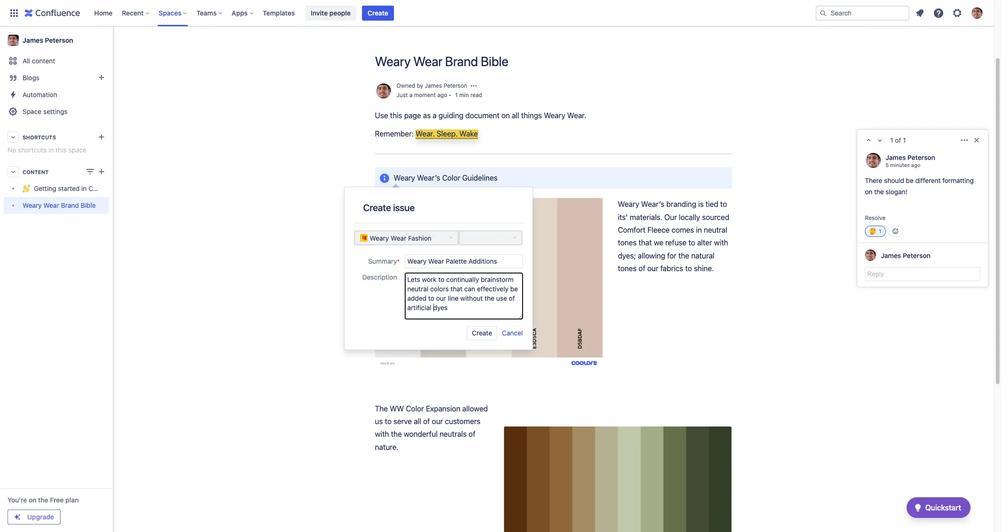 Task type: locate. For each thing, give the bounding box(es) containing it.
space settings
[[23, 108, 68, 116]]

templates link
[[260, 5, 298, 20]]

bible
[[481, 54, 509, 69], [81, 202, 96, 210]]

2 horizontal spatial in
[[696, 226, 702, 234]]

the down serve on the left of page
[[391, 430, 402, 439]]

0 vertical spatial create
[[368, 9, 388, 17]]

wear's down remember: wear. sleep. wake
[[417, 174, 440, 182]]

weary wear brand bible inside tree
[[23, 202, 96, 210]]

ago inside comment by james peterson comment
[[912, 162, 921, 168]]

weary wear's color guidelines
[[394, 174, 498, 182]]

james peterson inside james peterson link
[[23, 36, 73, 44]]

2 vertical spatial james peterson
[[881, 252, 931, 260]]

1 vertical spatial weary wear brand bible
[[23, 202, 96, 210]]

0 horizontal spatial bible
[[81, 202, 96, 210]]

confluence image
[[24, 7, 80, 19], [24, 7, 80, 19]]

apps
[[232, 9, 248, 17]]

the left the free
[[38, 497, 48, 504]]

create link
[[362, 5, 394, 20]]

people
[[330, 9, 351, 17]]

1 horizontal spatial with
[[714, 239, 728, 247]]

1 vertical spatial all
[[414, 418, 421, 426]]

issue
[[393, 203, 415, 213]]

next comment image
[[875, 135, 886, 146]]

on down there
[[865, 188, 873, 196]]

wear left fashion
[[391, 234, 407, 242]]

all inside the ww color expansion allowed us to serve all of our customers with the wonderful neutrals of nature.
[[414, 418, 421, 426]]

different
[[916, 177, 941, 185]]

1 for 1 of 1
[[891, 136, 894, 144]]

0 vertical spatial tones
[[618, 239, 637, 247]]

this inside space 'element'
[[56, 146, 67, 154]]

james up all content
[[23, 36, 43, 44]]

the ww color expansion allowed us to serve all of our customers with the wonderful neutrals of nature.
[[375, 405, 490, 452]]

create issue
[[363, 203, 415, 213]]

wear for weary wear brand bible
[[44, 202, 59, 210]]

in down "shortcuts" dropdown button
[[48, 146, 54, 154]]

peterson up 'min'
[[444, 82, 467, 89]]

1 vertical spatial james peterson
[[886, 153, 936, 161]]

its'
[[618, 213, 628, 221]]

in for started
[[81, 185, 87, 193]]

of down the allowing
[[639, 265, 646, 273]]

None text field
[[405, 254, 523, 269]]

weary inside "weary wear fashion" link
[[370, 234, 389, 242]]

this right use at the top of page
[[390, 111, 402, 120]]

james right james peterson image
[[881, 252, 902, 260]]

create
[[368, 9, 388, 17], [363, 203, 391, 213]]

wonderful
[[404, 430, 438, 439]]

0 horizontal spatial in
[[48, 146, 54, 154]]

change view image
[[85, 166, 96, 178]]

brand down started
[[61, 202, 79, 210]]

comfort
[[618, 226, 646, 234]]

1 vertical spatial with
[[375, 430, 389, 439]]

1 horizontal spatial our
[[648, 265, 659, 273]]

wear's for branding
[[641, 200, 665, 209]]

tones
[[618, 239, 637, 247], [618, 265, 637, 273]]

document
[[466, 111, 500, 120]]

create for create issue
[[363, 203, 391, 213]]

started
[[58, 185, 80, 193]]

with down us
[[375, 430, 389, 439]]

refuse
[[666, 239, 687, 247]]

to right us
[[385, 418, 392, 426]]

1 vertical spatial brand
[[61, 202, 79, 210]]

of right next comment icon
[[895, 136, 902, 144]]

create right people
[[368, 9, 388, 17]]

tree containing getting started in confluence
[[4, 180, 123, 214]]

peterson
[[45, 36, 73, 44], [444, 82, 467, 89], [908, 153, 936, 161], [903, 252, 931, 260]]

getting
[[34, 185, 56, 193]]

0 vertical spatial wear's
[[417, 174, 440, 182]]

ago
[[438, 91, 447, 98], [912, 162, 921, 168]]

1 horizontal spatial brand
[[445, 54, 478, 69]]

0 vertical spatial wear
[[413, 54, 443, 69]]

weary wear fashion link
[[354, 231, 458, 245]]

a right just
[[410, 91, 413, 98]]

invite people
[[311, 9, 351, 17]]

peterson up all content link
[[45, 36, 73, 44]]

all left things
[[512, 111, 519, 120]]

1 vertical spatial bible
[[81, 202, 96, 210]]

0 vertical spatial ago
[[438, 91, 447, 98]]

just a moment ago
[[397, 91, 447, 98]]

1 horizontal spatial bible
[[481, 54, 509, 69]]

the right 'for'
[[679, 252, 690, 260]]

1 for 1 min read
[[455, 91, 458, 98]]

1 horizontal spatial all
[[512, 111, 519, 120]]

0 horizontal spatial a
[[410, 91, 413, 98]]

blogs link
[[4, 70, 109, 86]]

wear. right things
[[567, 111, 586, 120]]

0 vertical spatial a
[[410, 91, 413, 98]]

in right started
[[81, 185, 87, 193]]

this down "shortcuts" dropdown button
[[56, 146, 67, 154]]

materials.
[[630, 213, 663, 221]]

confluence
[[89, 185, 123, 193]]

0 horizontal spatial all
[[414, 418, 421, 426]]

with inside the ww color expansion allowed us to serve all of our customers with the wonderful neutrals of nature.
[[375, 430, 389, 439]]

0 vertical spatial in
[[48, 146, 54, 154]]

james peterson up reply field
[[881, 252, 931, 260]]

2 vertical spatial in
[[696, 226, 702, 234]]

on right document
[[502, 111, 510, 120]]

the down there
[[875, 188, 884, 196]]

natural
[[692, 252, 715, 260]]

weary up summary
[[370, 234, 389, 242]]

0 vertical spatial with
[[714, 239, 728, 247]]

the inside the there should be different formatting on the slogan!
[[875, 188, 884, 196]]

our down expansion on the bottom left of the page
[[432, 418, 443, 426]]

tones down dyes;
[[618, 265, 637, 273]]

1 of 1
[[891, 136, 906, 144]]

0 horizontal spatial this
[[56, 146, 67, 154]]

copy link to comment image
[[919, 161, 927, 169]]

2 horizontal spatial wear
[[413, 54, 443, 69]]

0 horizontal spatial wear
[[44, 202, 59, 210]]

summary
[[368, 257, 397, 265]]

1 vertical spatial wear's
[[641, 200, 665, 209]]

james peterson link up all content link
[[4, 31, 109, 50]]

tree inside space 'element'
[[4, 180, 123, 214]]

help icon image
[[933, 7, 945, 19]]

nature.
[[375, 443, 399, 452]]

color up serve on the left of page
[[406, 405, 424, 413]]

comment by james peterson comment
[[858, 135, 988, 243]]

things
[[521, 111, 542, 120]]

0 horizontal spatial brand
[[61, 202, 79, 210]]

ago down owned by james peterson
[[438, 91, 447, 98]]

content button
[[4, 163, 109, 180]]

2 tones from the top
[[618, 265, 637, 273]]

by
[[417, 82, 423, 89]]

1 horizontal spatial wear.
[[567, 111, 586, 120]]

all for on
[[512, 111, 519, 120]]

cancel link
[[498, 329, 523, 337]]

james peterson link
[[4, 31, 109, 50], [425, 82, 467, 89], [886, 153, 936, 161], [881, 252, 931, 260]]

0 vertical spatial james peterson
[[23, 36, 73, 44]]

0 horizontal spatial wear.
[[416, 130, 435, 138]]

to left "shine."
[[685, 265, 692, 273]]

0 vertical spatial our
[[648, 265, 659, 273]]

None submit
[[467, 326, 498, 340]]

in up alter
[[696, 226, 702, 234]]

1 vertical spatial create
[[363, 203, 391, 213]]

ago right minutes
[[912, 162, 921, 168]]

wear's
[[417, 174, 440, 182], [641, 200, 665, 209]]

spaces button
[[156, 5, 191, 20]]

tree
[[4, 180, 123, 214]]

1 horizontal spatial on
[[502, 111, 510, 120]]

all content
[[23, 57, 55, 65]]

in inside "link"
[[81, 185, 87, 193]]

all up wonderful
[[414, 418, 421, 426]]

our down the allowing
[[648, 265, 659, 273]]

settings icon image
[[952, 7, 963, 19]]

1 vertical spatial tones
[[618, 265, 637, 273]]

1 horizontal spatial weary wear brand bible
[[375, 54, 509, 69]]

our inside weary wear's branding is tied to its' materials. our locally sourced comfort fleece comes in neutral tones that we refuse to alter with dyes; allowing for the natural tones of our fabrics to shine.
[[648, 265, 659, 273]]

weary wear brand bible
[[375, 54, 509, 69], [23, 202, 96, 210]]

1 vertical spatial this
[[56, 146, 67, 154]]

appswitcher icon image
[[8, 7, 20, 19]]

teams
[[197, 9, 217, 17]]

color for expansion
[[406, 405, 424, 413]]

spaces
[[159, 9, 181, 17]]

1 horizontal spatial ago
[[912, 162, 921, 168]]

the
[[875, 188, 884, 196], [679, 252, 690, 260], [391, 430, 402, 439], [38, 497, 48, 504]]

no
[[8, 146, 16, 154]]

create left issue
[[363, 203, 391, 213]]

james peterson image left 5
[[866, 153, 881, 168]]

1 vertical spatial ago
[[912, 162, 921, 168]]

peterson inside comment
[[908, 153, 936, 161]]

1 vertical spatial color
[[406, 405, 424, 413]]

0 vertical spatial weary wear brand bible
[[375, 54, 509, 69]]

the
[[375, 405, 388, 413]]

1 horizontal spatial wear
[[391, 234, 407, 242]]

peterson up 5 minutes ago
[[908, 153, 936, 161]]

tied
[[706, 200, 719, 209]]

james up moment
[[425, 82, 442, 89]]

is
[[699, 200, 704, 209]]

james up minutes
[[886, 153, 906, 161]]

with inside weary wear's branding is tied to its' materials. our locally sourced comfort fleece comes in neutral tones that we refuse to alter with dyes; allowing for the natural tones of our fabrics to shine.
[[714, 239, 728, 247]]

no shortcuts in this space
[[8, 146, 87, 154]]

james peterson inside comment by james peterson comment
[[886, 153, 936, 161]]

0 vertical spatial brand
[[445, 54, 478, 69]]

james peterson image left just
[[376, 84, 391, 99]]

1 vertical spatial james peterson image
[[866, 153, 881, 168]]

weary inside weary wear's branding is tied to its' materials. our locally sourced comfort fleece comes in neutral tones that we refuse to alter with dyes; allowing for the natural tones of our fabrics to shine.
[[618, 200, 640, 209]]

weary right panel info image
[[394, 174, 415, 182]]

james peterson up "content" at the left
[[23, 36, 73, 44]]

content
[[32, 57, 55, 65]]

2 vertical spatial wear
[[391, 234, 407, 242]]

0 horizontal spatial weary wear brand bible
[[23, 202, 96, 210]]

:thinking: image
[[869, 228, 877, 235], [869, 228, 877, 235]]

resolve button
[[865, 215, 886, 222]]

brand up manage page ownership icon at the left of page
[[445, 54, 478, 69]]

bible down getting started in confluence
[[81, 202, 96, 210]]

in inside weary wear's branding is tied to its' materials. our locally sourced comfort fleece comes in neutral tones that we refuse to alter with dyes; allowing for the natural tones of our fabrics to shine.
[[696, 226, 702, 234]]

just
[[397, 91, 408, 98]]

bible up read
[[481, 54, 509, 69]]

weary up owned
[[375, 54, 411, 69]]

wear's up materials. on the top of the page
[[641, 200, 665, 209]]

weary
[[375, 54, 411, 69], [544, 111, 566, 120], [394, 174, 415, 182], [618, 200, 640, 209], [23, 202, 42, 210], [370, 234, 389, 242]]

getting started in confluence link
[[4, 180, 123, 197]]

expansion
[[426, 405, 461, 413]]

to inside the ww color expansion allowed us to serve all of our customers with the wonderful neutrals of nature.
[[385, 418, 392, 426]]

fleece
[[648, 226, 670, 234]]

wear's inside weary wear's branding is tied to its' materials. our locally sourced comfort fleece comes in neutral tones that we refuse to alter with dyes; allowing for the natural tones of our fabrics to shine.
[[641, 200, 665, 209]]

0 vertical spatial color
[[442, 174, 461, 182]]

weary wear brand bible up owned by james peterson
[[375, 54, 509, 69]]

all content link
[[4, 53, 109, 70]]

on inside space 'element'
[[29, 497, 36, 504]]

wear inside space 'element'
[[44, 202, 59, 210]]

2 vertical spatial on
[[29, 497, 36, 504]]

comes
[[672, 226, 694, 234]]

wear up owned by james peterson
[[413, 54, 443, 69]]

create inside create link
[[368, 9, 388, 17]]

a right as at the top left
[[433, 111, 437, 120]]

1 vertical spatial on
[[865, 188, 873, 196]]

guidelines
[[462, 174, 498, 182]]

color inside the ww color expansion allowed us to serve all of our customers with the wonderful neutrals of nature.
[[406, 405, 424, 413]]

1 vertical spatial in
[[81, 185, 87, 193]]

cancel
[[502, 329, 523, 337]]

0 horizontal spatial our
[[432, 418, 443, 426]]

resolve
[[865, 215, 886, 222]]

wear down getting
[[44, 202, 59, 210]]

1 inside button
[[879, 228, 882, 234]]

1 horizontal spatial in
[[81, 185, 87, 193]]

james peterson up 5 minutes ago
[[886, 153, 936, 161]]

0 horizontal spatial wear's
[[417, 174, 440, 182]]

wear. down as at the top left
[[416, 130, 435, 138]]

0 vertical spatial all
[[512, 111, 519, 120]]

james peterson for james peterson link over reply field
[[881, 252, 931, 260]]

1 horizontal spatial a
[[433, 111, 437, 120]]

weary wear brand bible down getting started in confluence "link" on the top left of the page
[[23, 202, 96, 210]]

1 vertical spatial a
[[433, 111, 437, 120]]

wake
[[460, 130, 478, 138]]

automation link
[[4, 86, 109, 103]]

space element
[[0, 26, 123, 533]]

of down customers
[[469, 430, 476, 439]]

tones up dyes;
[[618, 239, 637, 247]]

recent
[[122, 9, 144, 17]]

2 horizontal spatial on
[[865, 188, 873, 196]]

create for create
[[368, 9, 388, 17]]

to left alter
[[689, 239, 696, 247]]

banner
[[0, 0, 994, 26]]

0 horizontal spatial with
[[375, 430, 389, 439]]

1 vertical spatial our
[[432, 418, 443, 426]]

color left guidelines
[[442, 174, 461, 182]]

peterson up reply field
[[903, 252, 931, 260]]

Description text field
[[405, 273, 523, 320]]

0 horizontal spatial color
[[406, 405, 424, 413]]

manage page ownership image
[[470, 82, 478, 90]]

weary up its'
[[618, 200, 640, 209]]

fabrics
[[661, 265, 684, 273]]

wear
[[413, 54, 443, 69], [44, 202, 59, 210], [391, 234, 407, 242]]

of
[[895, 136, 902, 144], [639, 265, 646, 273], [423, 418, 430, 426], [469, 430, 476, 439]]

use this page as a guiding document on all things weary wear.
[[375, 111, 588, 120]]

0 horizontal spatial james peterson image
[[376, 84, 391, 99]]

with down neutral
[[714, 239, 728, 247]]

james peterson image
[[376, 84, 391, 99], [866, 153, 881, 168]]

1 horizontal spatial this
[[390, 111, 402, 120]]

on right the you're
[[29, 497, 36, 504]]

1 for 1
[[879, 228, 882, 234]]

color
[[442, 174, 461, 182], [406, 405, 424, 413]]

1 vertical spatial wear
[[44, 202, 59, 210]]

1 horizontal spatial james peterson image
[[866, 153, 881, 168]]

1 horizontal spatial wear's
[[641, 200, 665, 209]]

teams button
[[194, 5, 226, 20]]

all
[[512, 111, 519, 120], [414, 418, 421, 426]]

james peterson link up 5 minutes ago
[[886, 153, 936, 161]]

0 vertical spatial on
[[502, 111, 510, 120]]

1 horizontal spatial color
[[442, 174, 461, 182]]

0 horizontal spatial on
[[29, 497, 36, 504]]

settings
[[43, 108, 68, 116]]

weary down getting
[[23, 202, 42, 210]]



Task type: vqa. For each thing, say whether or not it's contained in the screenshot.
settings
yes



Task type: describe. For each thing, give the bounding box(es) containing it.
you're
[[8, 497, 27, 504]]

that
[[639, 239, 652, 247]]

james peterson for james peterson link in the comment
[[886, 153, 936, 161]]

james peterson link inside comment
[[886, 153, 936, 161]]

alter
[[697, 239, 712, 247]]

branding
[[667, 200, 697, 209]]

james inside comment by james peterson comment
[[886, 153, 906, 161]]

neutral
[[704, 226, 728, 234]]

5
[[886, 162, 889, 168]]

in for shortcuts
[[48, 146, 54, 154]]

weary wear fashion
[[370, 234, 432, 242]]

global element
[[6, 0, 816, 26]]

all for serve
[[414, 418, 421, 426]]

neutrals
[[440, 430, 467, 439]]

create a blog image
[[96, 72, 107, 83]]

panel info image
[[379, 173, 390, 184]]

shine.
[[694, 265, 714, 273]]

should
[[884, 177, 905, 185]]

overflow menu icon image
[[960, 136, 970, 145]]

there
[[865, 177, 883, 185]]

description
[[362, 273, 397, 281]]

shortcuts
[[23, 134, 56, 140]]

add shortcut image
[[96, 132, 107, 143]]

dyes;
[[618, 252, 636, 260]]

wear for weary wear fashion
[[391, 234, 407, 242]]

our inside the ww color expansion allowed us to serve all of our customers with the wonderful neutrals of nature.
[[432, 418, 443, 426]]

for
[[667, 252, 677, 260]]

moment
[[414, 91, 436, 98]]

create a page image
[[96, 166, 107, 178]]

check image
[[913, 503, 924, 514]]

fashion
[[408, 234, 432, 242]]

automation
[[23, 91, 57, 99]]

page
[[404, 111, 421, 120]]

upgrade button
[[8, 511, 60, 525]]

banner containing home
[[0, 0, 994, 26]]

0 vertical spatial wear.
[[567, 111, 586, 120]]

space
[[23, 108, 41, 116]]

0 vertical spatial bible
[[481, 54, 509, 69]]

quickstart button
[[907, 498, 971, 519]]

weary wear's branding is tied to its' materials. our locally sourced comfort fleece comes in neutral tones that we refuse to alter with dyes; allowing for the natural tones of our fabrics to shine.
[[618, 200, 732, 273]]

close comment sidebar image
[[973, 137, 981, 144]]

to right tied at right
[[721, 200, 727, 209]]

sleep.
[[437, 130, 458, 138]]

you're on the free plan
[[8, 497, 79, 504]]

on inside the there should be different formatting on the slogan!
[[865, 188, 873, 196]]

premium image
[[14, 514, 21, 521]]

your profile and preferences image
[[972, 7, 983, 19]]

guiding
[[439, 111, 464, 120]]

formatting
[[943, 177, 974, 185]]

shortcuts
[[18, 146, 47, 154]]

1 vertical spatial wear.
[[416, 130, 435, 138]]

Reply field
[[865, 267, 981, 281]]

weary wear brand bible link
[[4, 197, 109, 214]]

james peterson image
[[865, 250, 877, 261]]

0 vertical spatial this
[[390, 111, 402, 120]]

previous comment image
[[863, 135, 875, 146]]

1 button
[[865, 226, 886, 237]]

customers
[[445, 418, 481, 426]]

space
[[68, 146, 87, 154]]

remember: wear. sleep. wake
[[375, 130, 478, 138]]

min
[[459, 91, 469, 98]]

of inside weary wear's branding is tied to its' materials. our locally sourced comfort fleece comes in neutral tones that we refuse to alter with dyes; allowing for the natural tones of our fabrics to shine.
[[639, 265, 646, 273]]

getting started in confluence
[[34, 185, 123, 193]]

remember:
[[375, 130, 414, 138]]

the inside weary wear's branding is tied to its' materials. our locally sourced comfort fleece comes in neutral tones that we refuse to alter with dyes; allowing for the natural tones of our fabrics to shine.
[[679, 252, 690, 260]]

the inside the ww color expansion allowed us to serve all of our customers with the wonderful neutrals of nature.
[[391, 430, 402, 439]]

we
[[654, 239, 664, 247]]

add reaction image
[[892, 228, 900, 235]]

recent button
[[119, 5, 153, 20]]

space settings link
[[4, 103, 109, 120]]

ww
[[390, 405, 404, 413]]

read
[[471, 91, 482, 98]]

brand inside tree
[[61, 202, 79, 210]]

james peterson link inside space 'element'
[[4, 31, 109, 50]]

owned
[[397, 82, 415, 89]]

collapse sidebar image
[[102, 31, 123, 50]]

plan
[[65, 497, 79, 504]]

as
[[423, 111, 431, 120]]

content
[[23, 169, 49, 175]]

james peterson link up reply field
[[881, 252, 931, 260]]

minutes
[[891, 162, 910, 168]]

0 vertical spatial james peterson image
[[376, 84, 391, 99]]

weary right things
[[544, 111, 566, 120]]

the inside space 'element'
[[38, 497, 48, 504]]

home link
[[91, 5, 115, 20]]

slogan!
[[886, 188, 908, 196]]

search image
[[820, 9, 827, 17]]

sourced
[[702, 213, 730, 221]]

allowing
[[638, 252, 666, 260]]

0 horizontal spatial ago
[[438, 91, 447, 98]]

wear's for color
[[417, 174, 440, 182]]

peterson inside space 'element'
[[45, 36, 73, 44]]

of up wonderful
[[423, 418, 430, 426]]

invite people button
[[305, 5, 356, 20]]

templates
[[263, 9, 295, 17]]

bible inside tree
[[81, 202, 96, 210]]

weary inside 'weary wear brand bible' link
[[23, 202, 42, 210]]

our
[[665, 213, 677, 221]]

invite
[[311, 9, 328, 17]]

us
[[375, 418, 383, 426]]

color for guidelines
[[442, 174, 461, 182]]

locally
[[679, 213, 700, 221]]

there should be different formatting on the slogan!
[[865, 177, 976, 196]]

serve
[[394, 418, 412, 426]]

1 min read
[[455, 91, 482, 98]]

james peterson image inside comment
[[866, 153, 881, 168]]

use
[[375, 111, 388, 120]]

blogs
[[23, 74, 40, 82]]

notification icon image
[[915, 7, 926, 19]]

Search field
[[816, 5, 910, 20]]

all
[[23, 57, 30, 65]]

james inside james peterson link
[[23, 36, 43, 44]]

upgrade
[[27, 513, 54, 521]]

owned by james peterson
[[397, 82, 467, 89]]

1 tones from the top
[[618, 239, 637, 247]]

james peterson link up 'min'
[[425, 82, 467, 89]]



